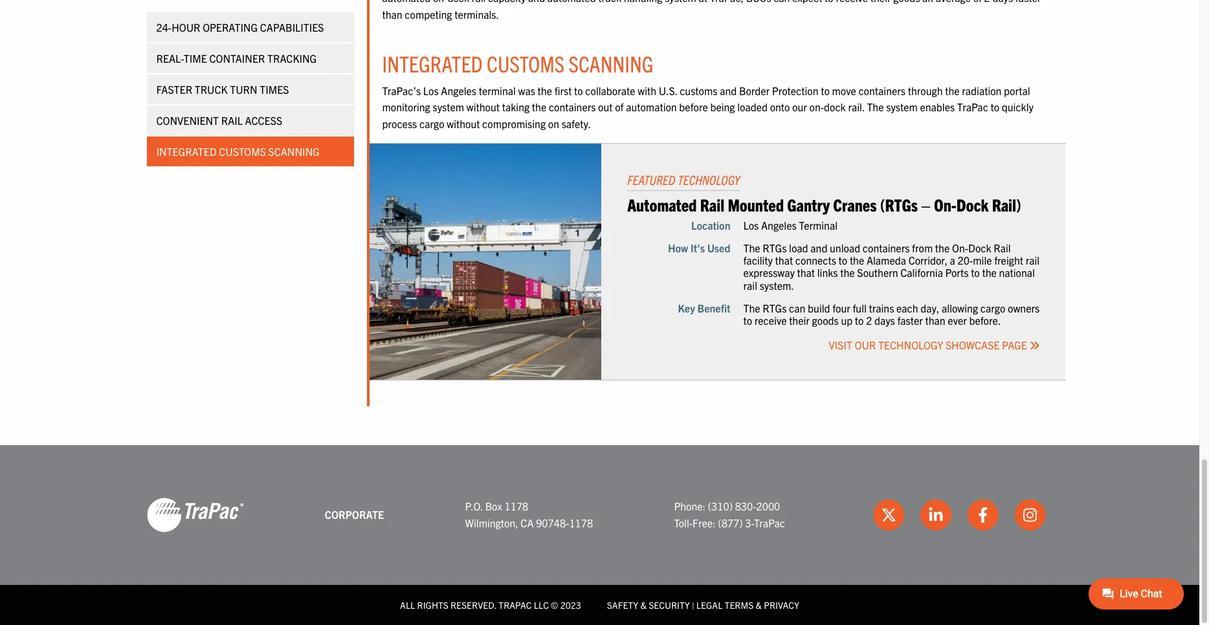 Task type: vqa. For each thing, say whether or not it's contained in the screenshot.
20-
yes



Task type: locate. For each thing, give the bounding box(es) containing it.
visit our technology showcase page link
[[829, 339, 1041, 352]]

mounted
[[728, 193, 784, 215]]

system right the monitoring
[[433, 101, 464, 114]]

0 horizontal spatial los
[[423, 84, 439, 97]]

1178
[[505, 500, 529, 513], [570, 517, 593, 530]]

ca
[[521, 517, 534, 530]]

1178 right ca
[[570, 517, 593, 530]]

integrated up trapac's
[[382, 49, 483, 77]]

2 vertical spatial containers
[[863, 242, 910, 255]]

0 vertical spatial customs
[[487, 49, 565, 77]]

1 vertical spatial angeles
[[762, 219, 797, 232]]

expressway
[[744, 266, 795, 279]]

customs down convenient rail access link
[[219, 146, 266, 159]]

customs inside integrated customs scanning link
[[219, 146, 266, 159]]

trapac down 2000
[[755, 517, 786, 530]]

1 vertical spatial 1178
[[570, 517, 593, 530]]

box
[[486, 500, 503, 513]]

turn
[[230, 84, 258, 97]]

and inside trapac's los angeles terminal was the first to collaborate with u.s. customs and border protection to move containers through the radiation portal monitoring system without taking the containers out of automation before being loaded onto our on-dock rail. the system enables trapac to quickly process cargo without compromising on safety.
[[720, 84, 737, 97]]

faster
[[156, 84, 192, 97]]

0 vertical spatial 1178
[[505, 500, 529, 513]]

national
[[1000, 266, 1036, 279]]

20-
[[958, 254, 974, 267]]

1 vertical spatial on-
[[953, 242, 969, 255]]

rail right the 'mile'
[[994, 242, 1012, 255]]

safety
[[607, 600, 639, 611]]

rail left access
[[221, 115, 243, 128]]

2 horizontal spatial rail
[[994, 242, 1012, 255]]

1 horizontal spatial and
[[811, 242, 828, 255]]

ports
[[946, 266, 969, 279]]

cargo inside the rtgs can build four full trains each day, allowing cargo owners to receive their goods up to 2 days faster than ever before.
[[981, 302, 1006, 315]]

1 vertical spatial customs
[[219, 146, 266, 159]]

visit
[[829, 339, 853, 352]]

integrated down the 'convenient'
[[156, 146, 217, 159]]

rtgs left can
[[763, 302, 787, 315]]

containers inside the rtgs load and unload containers from the on-dock rail facility that connects to the alameda corridor, a 20-mile freight rail expressway that links the southern california ports to the national rail system.
[[863, 242, 910, 255]]

scanning down access
[[269, 146, 320, 159]]

u.s.
[[659, 84, 678, 97]]

convenient
[[156, 115, 219, 128]]

to down radiation
[[991, 101, 1000, 114]]

rtgs inside the rtgs load and unload containers from the on-dock rail facility that connects to the alameda corridor, a 20-mile freight rail expressway that links the southern california ports to the national rail system.
[[763, 242, 787, 255]]

rail down facility
[[744, 279, 758, 292]]

featured technology automated rail mounted gantry cranes (rtgs – on-dock rail)
[[628, 171, 1022, 215]]

containers up safety.
[[549, 101, 596, 114]]

1 rtgs from the top
[[763, 242, 787, 255]]

on- right –
[[935, 193, 957, 215]]

1 vertical spatial rtgs
[[763, 302, 787, 315]]

the down system.
[[744, 302, 761, 315]]

angeles up load
[[762, 219, 797, 232]]

the inside the rtgs load and unload containers from the on-dock rail facility that connects to the alameda corridor, a 20-mile freight rail expressway that links the southern california ports to the national rail system.
[[744, 242, 761, 255]]

all rights reserved. trapac llc © 2023
[[400, 600, 582, 611]]

0 horizontal spatial integrated
[[156, 146, 217, 159]]

1 vertical spatial los
[[744, 219, 759, 232]]

1 horizontal spatial technology
[[879, 339, 944, 352]]

the down was
[[532, 101, 547, 114]]

rail.
[[849, 101, 865, 114]]

the right links
[[841, 266, 855, 279]]

terminal
[[479, 84, 516, 97]]

rail
[[221, 115, 243, 128], [701, 193, 725, 215], [994, 242, 1012, 255]]

3-
[[746, 517, 755, 530]]

0 horizontal spatial cargo
[[420, 117, 445, 130]]

all
[[400, 600, 415, 611]]

allowing
[[942, 302, 979, 315]]

1 vertical spatial rail
[[744, 279, 758, 292]]

technology up location
[[678, 171, 740, 188]]

the inside the rtgs can build four full trains each day, allowing cargo owners to receive their goods up to 2 days faster than ever before.
[[744, 302, 761, 315]]

the for build
[[744, 302, 761, 315]]

on- inside the featured technology automated rail mounted gantry cranes (rtgs – on-dock rail)
[[935, 193, 957, 215]]

that up system.
[[776, 254, 794, 267]]

system
[[433, 101, 464, 114], [887, 101, 918, 114]]

to up on-
[[821, 84, 830, 97]]

rtgs left load
[[763, 242, 787, 255]]

rights
[[417, 600, 449, 611]]

0 horizontal spatial rail
[[744, 279, 758, 292]]

0 vertical spatial on-
[[935, 193, 957, 215]]

integrated customs scanning up was
[[382, 49, 654, 77]]

cargo inside trapac's los angeles terminal was the first to collaborate with u.s. customs and border protection to move containers through the radiation portal monitoring system without taking the containers out of automation before being loaded onto our on-dock rail. the system enables trapac to quickly process cargo without compromising on safety.
[[420, 117, 445, 130]]

the right was
[[538, 84, 552, 97]]

los
[[423, 84, 439, 97], [744, 219, 759, 232]]

0 horizontal spatial system
[[433, 101, 464, 114]]

1 horizontal spatial rail
[[701, 193, 725, 215]]

to left 2
[[856, 314, 864, 327]]

reserved.
[[451, 600, 497, 611]]

move
[[833, 84, 857, 97]]

llc
[[534, 600, 549, 611]]

convenient rail access link
[[147, 106, 354, 136]]

©
[[551, 600, 559, 611]]

0 vertical spatial integrated
[[382, 49, 483, 77]]

mile
[[974, 254, 993, 267]]

faster
[[898, 314, 924, 327]]

the
[[868, 101, 884, 114], [744, 242, 761, 255], [744, 302, 761, 315]]

0 horizontal spatial integrated customs scanning
[[156, 146, 320, 159]]

0 horizontal spatial angeles
[[441, 84, 477, 97]]

and up being
[[720, 84, 737, 97]]

the for and
[[744, 242, 761, 255]]

trapac's los angeles terminal was the first to collaborate with u.s. customs and border protection to move containers through the radiation portal monitoring system without taking the containers out of automation before being loaded onto our on-dock rail. the system enables trapac to quickly process cargo without compromising on safety.
[[382, 84, 1034, 130]]

0 horizontal spatial &
[[641, 600, 647, 611]]

onto
[[771, 101, 790, 114]]

0 horizontal spatial scanning
[[269, 146, 320, 159]]

corporate image
[[147, 497, 244, 534]]

1 vertical spatial cargo
[[981, 302, 1006, 315]]

location
[[692, 219, 731, 232]]

on- up ports
[[953, 242, 969, 255]]

0 horizontal spatial technology
[[678, 171, 740, 188]]

rail up location
[[701, 193, 725, 215]]

up
[[842, 314, 853, 327]]

1 horizontal spatial that
[[798, 266, 816, 279]]

integrated customs scanning link
[[147, 137, 354, 167]]

1 vertical spatial and
[[811, 242, 828, 255]]

1 horizontal spatial trapac
[[958, 101, 989, 114]]

scanning
[[569, 49, 654, 77], [269, 146, 320, 159]]

technology down faster
[[879, 339, 944, 352]]

0 horizontal spatial trapac
[[755, 517, 786, 530]]

1 & from the left
[[641, 600, 647, 611]]

safety.
[[562, 117, 591, 130]]

scanning up collaborate
[[569, 49, 654, 77]]

to right the first
[[575, 84, 583, 97]]

cargo left owners
[[981, 302, 1006, 315]]

0 vertical spatial rail
[[1026, 254, 1040, 267]]

0 horizontal spatial rail
[[221, 115, 243, 128]]

footer
[[0, 445, 1200, 626]]

rtgs inside the rtgs can build four full trains each day, allowing cargo owners to receive their goods up to 2 days faster than ever before.
[[763, 302, 787, 315]]

rail right freight
[[1026, 254, 1040, 267]]

dock left rail)
[[957, 193, 989, 215]]

and right load
[[811, 242, 828, 255]]

trapac down radiation
[[958, 101, 989, 114]]

than
[[926, 314, 946, 327]]

through
[[909, 84, 943, 97]]

system down through
[[887, 101, 918, 114]]

real-
[[156, 52, 184, 65]]

0 vertical spatial cargo
[[420, 117, 445, 130]]

0 vertical spatial los
[[423, 84, 439, 97]]

& right safety
[[641, 600, 647, 611]]

& right terms on the bottom of the page
[[756, 600, 762, 611]]

the up expressway
[[744, 242, 761, 255]]

0 horizontal spatial customs
[[219, 146, 266, 159]]

1 vertical spatial rail
[[701, 193, 725, 215]]

showcase
[[946, 339, 1000, 352]]

cargo down the monitoring
[[420, 117, 445, 130]]

1178 up ca
[[505, 500, 529, 513]]

owners
[[1009, 302, 1040, 315]]

toll-
[[675, 517, 693, 530]]

that left links
[[798, 266, 816, 279]]

the left a
[[936, 242, 950, 255]]

integrated customs scanning down convenient rail access link
[[156, 146, 320, 159]]

2
[[867, 314, 873, 327]]

how it's used
[[668, 242, 731, 255]]

0 vertical spatial rtgs
[[763, 242, 787, 255]]

2 rtgs from the top
[[763, 302, 787, 315]]

1 horizontal spatial system
[[887, 101, 918, 114]]

los right trapac's
[[423, 84, 439, 97]]

(rtgs
[[881, 193, 918, 215]]

the left alameda
[[850, 254, 865, 267]]

los down mounted at the top right of page
[[744, 219, 759, 232]]

1 vertical spatial trapac
[[755, 517, 786, 530]]

customs up was
[[487, 49, 565, 77]]

0 vertical spatial technology
[[678, 171, 740, 188]]

0 vertical spatial and
[[720, 84, 737, 97]]

1 horizontal spatial los
[[744, 219, 759, 232]]

rtgs
[[763, 242, 787, 255], [763, 302, 787, 315]]

2 vertical spatial rail
[[994, 242, 1012, 255]]

a
[[951, 254, 956, 267]]

connects
[[796, 254, 837, 267]]

0 vertical spatial trapac
[[958, 101, 989, 114]]

to left receive
[[744, 314, 753, 327]]

containers up southern
[[863, 242, 910, 255]]

angeles left terminal
[[441, 84, 477, 97]]

(877)
[[719, 517, 743, 530]]

1 horizontal spatial &
[[756, 600, 762, 611]]

dock right a
[[969, 242, 992, 255]]

rtgs for can
[[763, 302, 787, 315]]

0 vertical spatial angeles
[[441, 84, 477, 97]]

1 horizontal spatial integrated customs scanning
[[382, 49, 654, 77]]

links
[[818, 266, 839, 279]]

1 vertical spatial technology
[[879, 339, 944, 352]]

1 horizontal spatial cargo
[[981, 302, 1006, 315]]

1 vertical spatial without
[[447, 117, 480, 130]]

the right 20-
[[983, 266, 997, 279]]

the right the rail.
[[868, 101, 884, 114]]

the rtgs load and unload containers from the on-dock rail facility that connects to the alameda corridor, a 20-mile freight rail expressway that links the southern california ports to the national rail system.
[[744, 242, 1040, 292]]

containers up the rail.
[[859, 84, 906, 97]]

0 vertical spatial the
[[868, 101, 884, 114]]

2 vertical spatial the
[[744, 302, 761, 315]]

trapac
[[958, 101, 989, 114], [755, 517, 786, 530]]

time
[[184, 52, 207, 65]]

1 horizontal spatial customs
[[487, 49, 565, 77]]

0 vertical spatial dock
[[957, 193, 989, 215]]

1 horizontal spatial integrated
[[382, 49, 483, 77]]

security
[[649, 600, 690, 611]]

system.
[[760, 279, 795, 292]]

on
[[548, 117, 560, 130]]

1 vertical spatial the
[[744, 242, 761, 255]]

1 vertical spatial dock
[[969, 242, 992, 255]]

phone:
[[675, 500, 706, 513]]

cargo
[[420, 117, 445, 130], [981, 302, 1006, 315]]

automation
[[626, 101, 677, 114]]

2 & from the left
[[756, 600, 762, 611]]

0 horizontal spatial and
[[720, 84, 737, 97]]

1 horizontal spatial scanning
[[569, 49, 654, 77]]

to right ports
[[972, 266, 980, 279]]

truck
[[195, 84, 228, 97]]

0 horizontal spatial 1178
[[505, 500, 529, 513]]

page
[[1003, 339, 1028, 352]]

angeles inside trapac's los angeles terminal was the first to collaborate with u.s. customs and border protection to move containers through the radiation portal monitoring system without taking the containers out of automation before being loaded onto our on-dock rail. the system enables trapac to quickly process cargo without compromising on safety.
[[441, 84, 477, 97]]

trapac's
[[382, 84, 421, 97]]

ever
[[948, 314, 968, 327]]

compromising
[[483, 117, 546, 130]]

technology inside the featured technology automated rail mounted gantry cranes (rtgs – on-dock rail)
[[678, 171, 740, 188]]

containers
[[859, 84, 906, 97], [549, 101, 596, 114], [863, 242, 910, 255]]

with
[[638, 84, 657, 97]]

their
[[790, 314, 810, 327]]

on-
[[935, 193, 957, 215], [953, 242, 969, 255]]

convenient rail access
[[156, 115, 282, 128]]

dock inside the featured technology automated rail mounted gantry cranes (rtgs – on-dock rail)
[[957, 193, 989, 215]]



Task type: describe. For each thing, give the bounding box(es) containing it.
trapac
[[499, 600, 532, 611]]

footer containing p.o. box 1178
[[0, 445, 1200, 626]]

rtgs for load
[[763, 242, 787, 255]]

protection
[[773, 84, 819, 97]]

goods
[[813, 314, 839, 327]]

unload
[[830, 242, 861, 255]]

loaded
[[738, 101, 768, 114]]

radiation
[[963, 84, 1002, 97]]

1 vertical spatial integrated customs scanning
[[156, 146, 320, 159]]

times
[[260, 84, 289, 97]]

0 vertical spatial integrated customs scanning
[[382, 49, 654, 77]]

before
[[680, 101, 708, 114]]

tracking
[[268, 52, 317, 65]]

830-
[[736, 500, 757, 513]]

p.o.
[[465, 500, 483, 513]]

how
[[668, 242, 689, 255]]

facility
[[744, 254, 773, 267]]

safety & security | legal terms & privacy
[[607, 600, 800, 611]]

rail inside the rtgs load and unload containers from the on-dock rail facility that connects to the alameda corridor, a 20-mile freight rail expressway that links the southern california ports to the national rail system.
[[994, 242, 1012, 255]]

faster truck turn times
[[156, 84, 289, 97]]

benefit
[[698, 302, 731, 315]]

corridor,
[[909, 254, 948, 267]]

24-hour operating capabilities
[[156, 21, 324, 34]]

our
[[855, 339, 877, 352]]

0 horizontal spatial that
[[776, 254, 794, 267]]

wilmington,
[[465, 517, 519, 530]]

0 vertical spatial scanning
[[569, 49, 654, 77]]

taking
[[502, 101, 530, 114]]

dock inside the rtgs load and unload containers from the on-dock rail facility that connects to the alameda corridor, a 20-mile freight rail expressway that links the southern california ports to the national rail system.
[[969, 242, 992, 255]]

hour
[[172, 21, 200, 34]]

los angeles terminal
[[744, 219, 838, 232]]

each
[[897, 302, 919, 315]]

enables
[[921, 101, 955, 114]]

monitoring
[[382, 101, 431, 114]]

1 horizontal spatial rail
[[1026, 254, 1040, 267]]

gantry
[[788, 193, 830, 215]]

the inside trapac's los angeles terminal was the first to collaborate with u.s. customs and border protection to move containers through the radiation portal monitoring system without taking the containers out of automation before being loaded onto our on-dock rail. the system enables trapac to quickly process cargo without compromising on safety.
[[868, 101, 884, 114]]

solid image
[[1030, 341, 1041, 351]]

portal
[[1005, 84, 1031, 97]]

real-time container tracking link
[[147, 44, 354, 74]]

out
[[599, 101, 613, 114]]

receive
[[755, 314, 787, 327]]

1 horizontal spatial 1178
[[570, 517, 593, 530]]

0 vertical spatial containers
[[859, 84, 906, 97]]

days
[[875, 314, 896, 327]]

four
[[833, 302, 851, 315]]

terms
[[725, 600, 754, 611]]

customs
[[680, 84, 718, 97]]

automated
[[628, 193, 697, 215]]

corporate
[[325, 508, 384, 521]]

p.o. box 1178 wilmington, ca 90748-1178
[[465, 500, 593, 530]]

0 vertical spatial without
[[467, 101, 500, 114]]

terminal
[[800, 219, 838, 232]]

privacy
[[764, 600, 800, 611]]

used
[[708, 242, 731, 255]]

trapac inside trapac's los angeles terminal was the first to collaborate with u.s. customs and border protection to move containers through the radiation portal monitoring system without taking the containers out of automation before being loaded onto our on-dock rail. the system enables trapac to quickly process cargo without compromising on safety.
[[958, 101, 989, 114]]

to right links
[[839, 254, 848, 267]]

rail inside the featured technology automated rail mounted gantry cranes (rtgs – on-dock rail)
[[701, 193, 725, 215]]

trapac inside phone: (310) 830-2000 toll-free: (877) 3-trapac
[[755, 517, 786, 530]]

faster truck turn times link
[[147, 75, 354, 105]]

build
[[808, 302, 831, 315]]

1 vertical spatial integrated
[[156, 146, 217, 159]]

legal
[[697, 600, 723, 611]]

quickly
[[1002, 101, 1034, 114]]

1 vertical spatial scanning
[[269, 146, 320, 159]]

collaborate
[[586, 84, 636, 97]]

1 horizontal spatial angeles
[[762, 219, 797, 232]]

key
[[678, 302, 696, 315]]

real-time container tracking
[[156, 52, 317, 65]]

los inside trapac's los angeles terminal was the first to collaborate with u.s. customs and border protection to move containers through the radiation portal monitoring system without taking the containers out of automation before being loaded onto our on-dock rail. the system enables trapac to quickly process cargo without compromising on safety.
[[423, 84, 439, 97]]

24-
[[156, 21, 172, 34]]

featured
[[628, 171, 676, 188]]

2 system from the left
[[887, 101, 918, 114]]

being
[[711, 101, 735, 114]]

and inside the rtgs load and unload containers from the on-dock rail facility that connects to the alameda corridor, a 20-mile freight rail expressway that links the southern california ports to the national rail system.
[[811, 242, 828, 255]]

2000
[[757, 500, 781, 513]]

–
[[922, 193, 931, 215]]

0 vertical spatial rail
[[221, 115, 243, 128]]

on-
[[810, 101, 825, 114]]

day,
[[921, 302, 940, 315]]

2023
[[561, 600, 582, 611]]

the rtgs can build four full trains each day, allowing cargo owners to receive their goods up to 2 days faster than ever before.
[[744, 302, 1040, 327]]

1 system from the left
[[433, 101, 464, 114]]

24-hour operating capabilities link
[[147, 13, 354, 43]]

safety & security link
[[607, 600, 690, 611]]

the up enables
[[946, 84, 960, 97]]

access
[[245, 115, 282, 128]]

90748-
[[536, 517, 570, 530]]

first
[[555, 84, 572, 97]]

trains
[[870, 302, 895, 315]]

on- inside the rtgs load and unload containers from the on-dock rail facility that connects to the alameda corridor, a 20-mile freight rail expressway that links the southern california ports to the national rail system.
[[953, 242, 969, 255]]

full
[[853, 302, 867, 315]]

before.
[[970, 314, 1002, 327]]

legal terms & privacy link
[[697, 600, 800, 611]]

rail)
[[993, 193, 1022, 215]]

1 vertical spatial containers
[[549, 101, 596, 114]]

of
[[615, 101, 624, 114]]

can
[[790, 302, 806, 315]]



